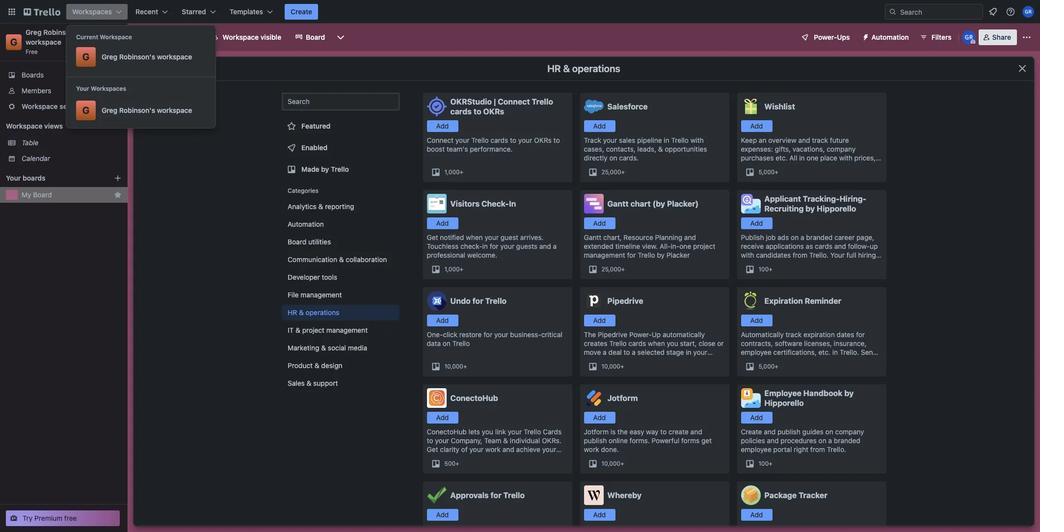 Task type: vqa. For each thing, say whether or not it's contained in the screenshot.
Template gallery link
no



Task type: locate. For each thing, give the bounding box(es) containing it.
board right my
[[33, 191, 52, 199]]

you inside 'the pipedrive power-up automatically creates trello cards when you start, close or move a deal to a selected stage in your sales pipeline.'
[[667, 339, 679, 348]]

hipporello inside the employee handbook by hipporello
[[765, 399, 804, 408]]

trello inside okrstudio | connect trello cards to okrs
[[532, 97, 553, 106]]

marketing & social media
[[288, 344, 367, 352]]

2 get from the top
[[427, 445, 438, 454]]

0 vertical spatial workspaces
[[72, 7, 112, 16]]

100 down employee
[[759, 460, 769, 467]]

create button
[[285, 4, 318, 20]]

performance.
[[470, 145, 513, 153]]

g
[[10, 36, 17, 48], [82, 51, 90, 62], [82, 105, 90, 116]]

10,000 + for jotform
[[602, 460, 624, 467]]

automation link
[[282, 217, 399, 232]]

+ down employee
[[769, 460, 773, 467]]

Search field
[[897, 4, 983, 19]]

1 vertical spatial one
[[680, 242, 692, 250]]

2 100 + from the top
[[759, 460, 773, 467]]

when inside get notified when your guest arrives. touchless check-in for your guests and a professional welcome.
[[466, 233, 483, 242]]

add for expiration reminder
[[751, 316, 763, 325]]

online
[[609, 437, 628, 445]]

templates
[[230, 7, 263, 16]]

one down vacations,
[[807, 154, 819, 162]]

1,000 down professional
[[445, 266, 460, 273]]

add for whereby
[[593, 511, 606, 519]]

critical
[[541, 330, 563, 339]]

0 vertical spatial you
[[667, 339, 679, 348]]

workspace inside button
[[223, 33, 259, 41]]

0 vertical spatial hr & operations
[[548, 63, 621, 74]]

& inside conectohub lets you link your trello cards to your company, team & individual okrs. get clarity of your work and achieve your goals
[[503, 437, 508, 445]]

+ for visitors check-in
[[460, 266, 464, 273]]

g down current
[[82, 51, 90, 62]]

0 horizontal spatial publish
[[584, 437, 607, 445]]

add button for approvals for trello
[[427, 509, 458, 521]]

+ down team's
[[460, 168, 464, 176]]

to down okrstudio
[[474, 107, 482, 116]]

made by trello link
[[282, 160, 399, 179]]

pipedrive inside 'the pipedrive power-up automatically creates trello cards when you start, close or move a deal to a selected stage in your sales pipeline.'
[[598, 330, 628, 339]]

your up team's
[[456, 136, 470, 144]]

add button for applicant tracking-hiring- recruiting by hipporello
[[741, 218, 773, 229]]

greg
[[26, 28, 42, 36], [102, 53, 117, 61], [102, 106, 117, 114]]

jotform for jotform is the easy way to create and publish online forms. powerful forms get work done.
[[584, 428, 609, 436]]

0 horizontal spatial hr & operations
[[288, 308, 339, 317]]

on down contacts,
[[610, 154, 618, 162]]

board for board
[[306, 33, 325, 41]]

1 horizontal spatial operations
[[572, 63, 621, 74]]

add button for salesforce
[[584, 120, 616, 132]]

1 vertical spatial workspaces
[[91, 85, 126, 92]]

0 vertical spatial pipeline
[[637, 136, 662, 144]]

chart,
[[604, 233, 622, 242]]

in-
[[671, 242, 680, 250]]

your left guest
[[485, 233, 499, 242]]

0 vertical spatial greg robinson's workspace
[[102, 53, 192, 61]]

1 5,000 from the top
[[759, 168, 775, 176]]

0 vertical spatial conectohub
[[451, 394, 498, 403]]

overview
[[769, 136, 797, 144]]

by down all-
[[657, 251, 665, 259]]

pipeline down receive at the top
[[741, 260, 766, 268]]

utilities
[[308, 238, 331, 246]]

your for your workspaces
[[76, 85, 89, 92]]

whereby
[[608, 491, 642, 500]]

conectohub
[[451, 394, 498, 403], [427, 428, 467, 436]]

you inside conectohub lets you link your trello cards to your company, team & individual okrs. get clarity of your work and achieve your goals
[[482, 428, 493, 436]]

trello inside connect your trello cards to your okrs to boost team's performance.
[[471, 136, 489, 144]]

1 horizontal spatial pipeline
[[741, 260, 766, 268]]

greg robinson (gregrobinson96) image right the open information menu image
[[1023, 6, 1035, 18]]

hipporello down employee
[[765, 399, 804, 408]]

a left selected
[[632, 348, 636, 356]]

workspace for visible
[[223, 33, 259, 41]]

0 vertical spatial 1,000 +
[[445, 168, 464, 176]]

1 horizontal spatial your
[[76, 85, 89, 92]]

add button down the 'expiration'
[[741, 315, 773, 327]]

by inside 'link'
[[321, 165, 329, 173]]

1 vertical spatial g
[[82, 51, 90, 62]]

table link
[[22, 138, 122, 148]]

0 horizontal spatial gantt
[[584, 233, 602, 242]]

to left track
[[554, 136, 560, 144]]

add button up the
[[584, 315, 616, 327]]

project inside gantt chart, resource planning and extended timeline view. all-in-one project management for trello by placker
[[693, 242, 716, 250]]

1 25,000 + from the top
[[602, 168, 625, 176]]

sales up contacts,
[[619, 136, 636, 144]]

keep
[[741, 136, 757, 144]]

switch to… image
[[7, 7, 17, 17]]

trello up the performance. on the left of the page
[[471, 136, 489, 144]]

workspace
[[223, 33, 259, 41], [100, 33, 132, 41], [22, 102, 58, 110], [6, 122, 43, 130]]

0 vertical spatial sales
[[619, 136, 636, 144]]

from
[[793, 251, 808, 259], [811, 445, 825, 454]]

click
[[443, 330, 458, 339]]

0 vertical spatial 100
[[759, 266, 769, 273]]

you up team
[[482, 428, 493, 436]]

my
[[22, 191, 31, 199]]

your up contacts,
[[603, 136, 617, 144]]

on down click
[[443, 339, 451, 348]]

1 vertical spatial with
[[840, 154, 853, 162]]

add for gantt chart (by placker)
[[593, 219, 606, 227]]

0 vertical spatial trello.
[[810, 251, 829, 259]]

deal
[[609, 348, 622, 356]]

10,000 + down done.
[[602, 460, 624, 467]]

1 vertical spatial conectohub
[[427, 428, 467, 436]]

1 horizontal spatial publish
[[778, 428, 801, 436]]

1 vertical spatial company
[[836, 428, 865, 436]]

5,000 + up employee
[[759, 363, 779, 370]]

1 vertical spatial pipedrive
[[598, 330, 628, 339]]

& for 'sales & support' link
[[306, 379, 311, 387]]

on down "guides"
[[819, 437, 827, 445]]

0 vertical spatial your
[[76, 85, 89, 92]]

conectohub up lets
[[451, 394, 498, 403]]

your up clarity in the left bottom of the page
[[435, 437, 449, 445]]

when down up
[[648, 339, 665, 348]]

trello inside 'the pipedrive power-up automatically creates trello cards when you start, close or move a deal to a selected stage in your sales pipeline.'
[[609, 339, 627, 348]]

on inside track your sales pipeline in trello with cases, contacts, leads, & opportunities directly on cards.
[[610, 154, 618, 162]]

contacts,
[[606, 145, 636, 153]]

work inside "jotform is the easy way to create and publish online forms. powerful forms get work done."
[[584, 445, 599, 454]]

board inside button
[[33, 191, 52, 199]]

add board image
[[114, 174, 122, 182]]

salesforce
[[608, 102, 648, 111]]

1 horizontal spatial create
[[741, 428, 762, 436]]

1 horizontal spatial hipporello
[[817, 204, 857, 213]]

of
[[461, 445, 468, 454]]

1 vertical spatial your
[[6, 174, 21, 182]]

trello down enabled link
[[331, 165, 349, 173]]

jotform is the easy way to create and publish online forms. powerful forms get work done.
[[584, 428, 712, 454]]

add button up "is"
[[584, 412, 616, 424]]

pipeline.
[[602, 357, 629, 365]]

team's
[[447, 145, 468, 153]]

add for employee handbook by hipporello
[[751, 413, 763, 422]]

1 vertical spatial greg robinson (gregrobinson96) image
[[962, 30, 976, 44]]

1 vertical spatial from
[[811, 445, 825, 454]]

by inside gantt chart, resource planning and extended timeline view. all-in-one project management for trello by placker
[[657, 251, 665, 259]]

trello inside the one-click restore for your business-critical data on trello
[[453, 339, 470, 348]]

on right ads
[[791, 233, 799, 242]]

0 vertical spatial management
[[584, 251, 625, 259]]

0 vertical spatial jotform
[[608, 394, 638, 403]]

0 horizontal spatial okrs
[[483, 107, 504, 116]]

& for product & design link
[[314, 361, 319, 370]]

+ down candidates
[[769, 266, 773, 273]]

25,000
[[602, 168, 621, 176], [602, 266, 621, 273]]

okrstudio | connect trello cards to okrs
[[451, 97, 553, 116]]

25,000 + down the cards.
[[602, 168, 625, 176]]

free
[[26, 48, 38, 55]]

company inside create and publish guides on company policies and procedures on a branded employee portal right from trello.
[[836, 428, 865, 436]]

add button for expiration reminder
[[741, 315, 773, 327]]

add button down the approvals
[[427, 509, 458, 521]]

sales inside 'the pipedrive power-up automatically creates trello cards when you start, close or move a deal to a selected stage in your sales pipeline.'
[[584, 357, 600, 365]]

vacations,
[[793, 145, 825, 153]]

and down individual
[[503, 445, 515, 454]]

greg down current workspace
[[102, 53, 117, 61]]

you up stage
[[667, 339, 679, 348]]

trello down restore
[[453, 339, 470, 348]]

jotform
[[608, 394, 638, 403], [584, 428, 609, 436]]

1 vertical spatial create
[[741, 428, 762, 436]]

5,000 + for expiration reminder
[[759, 363, 779, 370]]

0 vertical spatial 100 +
[[759, 266, 773, 273]]

with inside track your sales pipeline in trello with cases, contacts, leads, & opportunities directly on cards.
[[691, 136, 704, 144]]

one inside the keep an overview and track future expenses: gifts, vacations, company purchases etc. all in one place with prices, photos and notes.
[[807, 154, 819, 162]]

by inside the employee handbook by hipporello
[[845, 389, 854, 398]]

& for 'analytics & reporting' link
[[318, 202, 323, 211]]

cards inside connect your trello cards to your okrs to boost team's performance.
[[491, 136, 508, 144]]

product
[[288, 361, 313, 370]]

1 vertical spatial pipeline
[[741, 260, 766, 268]]

2 25,000 + from the top
[[602, 266, 625, 273]]

sales
[[619, 136, 636, 144], [584, 357, 600, 365]]

and up placker
[[684, 233, 696, 242]]

in inside the keep an overview and track future expenses: gifts, vacations, company purchases etc. all in one place with prices, photos and notes.
[[800, 154, 805, 162]]

0 horizontal spatial create
[[291, 7, 312, 16]]

company down future
[[827, 145, 856, 153]]

add for conectohub
[[436, 413, 449, 422]]

hiring
[[859, 251, 876, 259]]

developer tools link
[[282, 270, 399, 285]]

add button up track
[[584, 120, 616, 132]]

trello inside 'link'
[[331, 165, 349, 173]]

free
[[64, 514, 77, 522]]

guests
[[516, 242, 538, 250]]

0 vertical spatial 5,000
[[759, 168, 775, 176]]

1 horizontal spatial hr & operations
[[548, 63, 621, 74]]

pipedrive
[[608, 297, 644, 305], [598, 330, 628, 339]]

package
[[765, 491, 797, 500]]

and inside get notified when your guest arrives. touchless check-in for your guests and a professional welcome.
[[540, 242, 551, 250]]

1 5,000 + from the top
[[759, 168, 779, 176]]

your down okrstudio | connect trello cards to okrs
[[518, 136, 532, 144]]

trello up individual
[[524, 428, 541, 436]]

+ for expiration reminder
[[775, 363, 779, 370]]

data
[[427, 339, 441, 348]]

+ for gantt chart (by placker)
[[621, 266, 625, 273]]

visible
[[261, 33, 281, 41]]

in right all
[[800, 154, 805, 162]]

to
[[474, 107, 482, 116], [510, 136, 517, 144], [554, 136, 560, 144], [624, 348, 630, 356], [661, 428, 667, 436], [427, 437, 433, 445]]

2 vertical spatial management
[[326, 326, 368, 334]]

for right undo
[[473, 297, 484, 305]]

+ for salesforce
[[621, 168, 625, 176]]

10,000 + for undo for trello
[[445, 363, 467, 370]]

+ for conectohub
[[456, 460, 459, 467]]

workspaces
[[72, 7, 112, 16], [91, 85, 126, 92]]

in down start,
[[686, 348, 692, 356]]

stage
[[667, 348, 684, 356]]

gantt inside gantt chart, resource planning and extended timeline view. all-in-one project management for trello by placker
[[584, 233, 602, 242]]

add button for jotform
[[584, 412, 616, 424]]

your boards with 1 items element
[[6, 172, 99, 184]]

up
[[870, 242, 878, 250]]

show menu image
[[1022, 32, 1032, 42]]

with up opportunities
[[691, 136, 704, 144]]

& inside track your sales pipeline in trello with cases, contacts, leads, & opportunities directly on cards.
[[658, 145, 663, 153]]

0 vertical spatial when
[[466, 233, 483, 242]]

from inside publish job ads on a branded career page, receive applications as cards and follow-up with candidates from trello. your full hiring pipeline
[[793, 251, 808, 259]]

0 horizontal spatial automation
[[288, 220, 324, 228]]

when inside 'the pipedrive power-up automatically creates trello cards when you start, close or move a deal to a selected stage in your sales pipeline.'
[[648, 339, 665, 348]]

add for wishlist
[[751, 122, 763, 130]]

open information menu image
[[1006, 7, 1016, 17]]

2 1,000 from the top
[[445, 266, 460, 273]]

workspace up table
[[6, 122, 43, 130]]

0 vertical spatial workspace
[[26, 38, 61, 46]]

0 vertical spatial pipedrive
[[608, 297, 644, 305]]

5,000 up employee
[[759, 363, 775, 370]]

when up check-
[[466, 233, 483, 242]]

connect inside okrstudio | connect trello cards to okrs
[[498, 97, 530, 106]]

0 vertical spatial 25,000 +
[[602, 168, 625, 176]]

categories
[[288, 187, 318, 194]]

0 horizontal spatial you
[[482, 428, 493, 436]]

robinson's down current workspace
[[119, 53, 155, 61]]

10,000 down deal
[[602, 363, 621, 370]]

directly
[[584, 154, 608, 162]]

add button for undo for trello
[[427, 315, 458, 327]]

one up placker
[[680, 242, 692, 250]]

10,000 + for pipedrive
[[602, 363, 624, 370]]

100 for applicant tracking-hiring- recruiting by hipporello
[[759, 266, 769, 273]]

and inside "jotform is the easy way to create and publish online forms. powerful forms get work done."
[[691, 428, 703, 436]]

0 horizontal spatial sales
[[584, 357, 600, 365]]

board for board utilities
[[288, 238, 306, 246]]

0 vertical spatial project
[[693, 242, 716, 250]]

100 down candidates
[[759, 266, 769, 273]]

workspace down "templates"
[[223, 33, 259, 41]]

automation inside button
[[872, 33, 909, 41]]

to inside okrstudio | connect trello cards to okrs
[[474, 107, 482, 116]]

1 work from the left
[[486, 445, 501, 454]]

calendar
[[22, 154, 50, 163]]

0 vertical spatial connect
[[498, 97, 530, 106]]

board utilities link
[[282, 234, 399, 250]]

by down tracking-
[[806, 204, 815, 213]]

robinson's inside "greg robinson's workspace free"
[[43, 28, 80, 36]]

2 25,000 from the top
[[602, 266, 621, 273]]

10,000 down click
[[445, 363, 464, 370]]

0 vertical spatial with
[[691, 136, 704, 144]]

1 vertical spatial hipporello
[[765, 399, 804, 408]]

for inside get notified when your guest arrives. touchless check-in for your guests and a professional welcome.
[[490, 242, 499, 250]]

1 horizontal spatial gantt
[[608, 199, 629, 208]]

2 5,000 + from the top
[[759, 363, 779, 370]]

work down team
[[486, 445, 501, 454]]

+ up employee
[[775, 363, 779, 370]]

by inside applicant tracking-hiring- recruiting by hipporello
[[806, 204, 815, 213]]

1,000 + down professional
[[445, 266, 464, 273]]

+ for applicant tracking-hiring- recruiting by hipporello
[[769, 266, 773, 273]]

1 vertical spatial 1,000
[[445, 266, 460, 273]]

25,000 + down timeline
[[602, 266, 625, 273]]

your down guest
[[501, 242, 515, 250]]

1 horizontal spatial automation
[[872, 33, 909, 41]]

10,000 for pipedrive
[[602, 363, 621, 370]]

0 horizontal spatial branded
[[806, 233, 833, 242]]

planning
[[655, 233, 683, 242]]

2 vertical spatial g
[[82, 105, 90, 116]]

0 vertical spatial 5,000 +
[[759, 168, 779, 176]]

0 vertical spatial 1,000
[[445, 168, 460, 176]]

25,000 + for salesforce
[[602, 168, 625, 176]]

notified
[[440, 233, 464, 242]]

0 horizontal spatial with
[[691, 136, 704, 144]]

team
[[484, 437, 501, 445]]

0 vertical spatial gantt
[[608, 199, 629, 208]]

10,000 + down deal
[[602, 363, 624, 370]]

5,000 down 'purchases'
[[759, 168, 775, 176]]

2 1,000 + from the top
[[445, 266, 464, 273]]

conectohub for conectohub
[[451, 394, 498, 403]]

2 work from the left
[[584, 445, 599, 454]]

1 vertical spatial okrs
[[534, 136, 552, 144]]

2 5,000 from the top
[[759, 363, 775, 370]]

recent
[[136, 7, 158, 16]]

in inside 'the pipedrive power-up automatically creates trello cards when you start, close or move a deal to a selected stage in your sales pipeline.'
[[686, 348, 692, 356]]

0 vertical spatial greg
[[26, 28, 42, 36]]

from down as
[[793, 251, 808, 259]]

timeline
[[616, 242, 640, 250]]

0 horizontal spatial when
[[466, 233, 483, 242]]

and down 'career'
[[835, 242, 846, 250]]

1 vertical spatial hr & operations
[[288, 308, 339, 317]]

1 1,000 from the top
[[445, 168, 460, 176]]

on inside the one-click restore for your business-critical data on trello
[[443, 339, 451, 348]]

0 notifications image
[[987, 6, 999, 18]]

2 horizontal spatial your
[[831, 251, 845, 259]]

okrs inside okrstudio | connect trello cards to okrs
[[483, 107, 504, 116]]

publish inside create and publish guides on company policies and procedures on a branded employee portal right from trello.
[[778, 428, 801, 436]]

board left customize views icon
[[306, 33, 325, 41]]

to inside conectohub lets you link your trello cards to your company, team & individual okrs. get clarity of your work and achieve your goals
[[427, 437, 433, 445]]

add button for package tracker
[[741, 509, 773, 521]]

+ down "etc."
[[775, 168, 779, 176]]

create for create and publish guides on company policies and procedures on a branded employee portal right from trello.
[[741, 428, 762, 436]]

a right guests
[[553, 242, 557, 250]]

hr
[[548, 63, 561, 74], [288, 308, 297, 317]]

your down "close"
[[694, 348, 708, 356]]

1 horizontal spatial when
[[648, 339, 665, 348]]

workspaces down the boards link
[[91, 85, 126, 92]]

add button down package on the right
[[741, 509, 773, 521]]

10,000 for undo for trello
[[445, 363, 464, 370]]

1 vertical spatial greg robinson's workspace
[[102, 106, 192, 114]]

robinson's down the your workspaces
[[119, 106, 155, 114]]

branded right procedures
[[834, 437, 861, 445]]

add button up chart,
[[584, 218, 616, 229]]

jotform up the
[[608, 394, 638, 403]]

your inside 'the pipedrive power-up automatically creates trello cards when you start, close or move a deal to a selected stage in your sales pipeline.'
[[694, 348, 708, 356]]

conectohub inside conectohub lets you link your trello cards to your company, team & individual okrs. get clarity of your work and achieve your goals
[[427, 428, 467, 436]]

project
[[693, 242, 716, 250], [302, 326, 324, 334]]

job
[[766, 233, 776, 242]]

your inside publish job ads on a branded career page, receive applications as cards and follow-up with candidates from trello. your full hiring pipeline
[[831, 251, 845, 259]]

and up forms
[[691, 428, 703, 436]]

1 1,000 + from the top
[[445, 168, 464, 176]]

create inside button
[[291, 7, 312, 16]]

1 get from the top
[[427, 233, 438, 242]]

+ down the cards.
[[621, 168, 625, 176]]

cards
[[451, 107, 472, 116], [491, 136, 508, 144], [815, 242, 833, 250], [629, 339, 646, 348]]

cards inside 'the pipedrive power-up automatically creates trello cards when you start, close or move a deal to a selected stage in your sales pipeline.'
[[629, 339, 646, 348]]

trello. down as
[[810, 251, 829, 259]]

+ down timeline
[[621, 266, 625, 273]]

on
[[610, 154, 618, 162], [791, 233, 799, 242], [443, 339, 451, 348], [826, 428, 834, 436], [819, 437, 827, 445]]

to up goals
[[427, 437, 433, 445]]

1 vertical spatial greg
[[102, 53, 117, 61]]

1 vertical spatial 25,000
[[602, 266, 621, 273]]

add for okrstudio | connect trello cards to okrs
[[436, 122, 449, 130]]

1 horizontal spatial project
[[693, 242, 716, 250]]

boards
[[23, 174, 45, 182]]

and up the 'policies'
[[764, 428, 776, 436]]

1 100 from the top
[[759, 266, 769, 273]]

1 vertical spatial board
[[33, 191, 52, 199]]

100 + for employee handbook by hipporello
[[759, 460, 773, 467]]

trello inside track your sales pipeline in trello with cases, contacts, leads, & opportunities directly on cards.
[[672, 136, 689, 144]]

employee handbook by hipporello
[[765, 389, 854, 408]]

way
[[646, 428, 659, 436]]

with inside the keep an overview and track future expenses: gifts, vacations, company purchases etc. all in one place with prices, photos and notes.
[[840, 154, 853, 162]]

placker
[[667, 251, 690, 259]]

workspace inside popup button
[[22, 102, 58, 110]]

branded
[[806, 233, 833, 242], [834, 437, 861, 445]]

try premium free button
[[6, 511, 120, 526]]

1 horizontal spatial okrs
[[534, 136, 552, 144]]

right
[[794, 445, 809, 454]]

0 vertical spatial okrs
[[483, 107, 504, 116]]

trello inside gantt chart, resource planning and extended timeline view. all-in-one project management for trello by placker
[[638, 251, 655, 259]]

0 horizontal spatial your
[[6, 174, 21, 182]]

gantt
[[608, 199, 629, 208], [584, 233, 602, 242]]

create inside create and publish guides on company policies and procedures on a branded employee portal right from trello.
[[741, 428, 762, 436]]

for inside gantt chart, resource planning and extended timeline view. all-in-one project management for trello by placker
[[627, 251, 636, 259]]

jotform inside "jotform is the easy way to create and publish online forms. powerful forms get work done."
[[584, 428, 609, 436]]

& for "communication & collaboration" link
[[339, 255, 344, 264]]

5,000 for wishlist
[[759, 168, 775, 176]]

gifts,
[[775, 145, 791, 153]]

cards inside okrstudio | connect trello cards to okrs
[[451, 107, 472, 116]]

create up the 'policies'
[[741, 428, 762, 436]]

+ for okrstudio | connect trello cards to okrs
[[460, 168, 464, 176]]

1 100 + from the top
[[759, 266, 773, 273]]

0 horizontal spatial work
[[486, 445, 501, 454]]

place
[[821, 154, 838, 162]]

analytics
[[288, 202, 316, 211]]

cards
[[543, 428, 562, 436]]

management down extended
[[584, 251, 625, 259]]

jotform left "is"
[[584, 428, 609, 436]]

greg up free
[[26, 28, 42, 36]]

filters
[[932, 33, 952, 41]]

trello up deal
[[609, 339, 627, 348]]

5,000
[[759, 168, 775, 176], [759, 363, 775, 370]]

1 vertical spatial trello.
[[827, 445, 847, 454]]

1 vertical spatial sales
[[584, 357, 600, 365]]

work
[[486, 445, 501, 454], [584, 445, 599, 454]]

done.
[[601, 445, 619, 454]]

1 vertical spatial 1,000 +
[[445, 266, 464, 273]]

by right handbook
[[845, 389, 854, 398]]

1 vertical spatial you
[[482, 428, 493, 436]]

25,000 down 'directly'
[[602, 168, 621, 176]]

1 greg robinson's workspace from the top
[[102, 53, 192, 61]]

1 horizontal spatial with
[[741, 251, 754, 259]]

2 100 from the top
[[759, 460, 769, 467]]

0 horizontal spatial power-
[[629, 330, 652, 339]]

opportunities
[[665, 145, 707, 153]]

add button for conectohub
[[427, 412, 458, 424]]

0 vertical spatial one
[[807, 154, 819, 162]]

g down switch to… icon
[[10, 36, 17, 48]]

0 horizontal spatial hr
[[288, 308, 297, 317]]

0 vertical spatial 25,000
[[602, 168, 621, 176]]

+ for employee handbook by hipporello
[[769, 460, 773, 467]]

with down receive at the top
[[741, 251, 754, 259]]

1 horizontal spatial power-
[[814, 33, 837, 41]]

1 horizontal spatial branded
[[834, 437, 861, 445]]

okrs inside connect your trello cards to your okrs to boost team's performance.
[[534, 136, 552, 144]]

resource
[[624, 233, 654, 242]]

add button for whereby
[[584, 509, 616, 521]]

add for jotform
[[593, 413, 606, 422]]

to inside 'the pipedrive power-up automatically creates trello cards when you start, close or move a deal to a selected stage in your sales pipeline.'
[[624, 348, 630, 356]]

project up marketing
[[302, 326, 324, 334]]

2 vertical spatial your
[[831, 251, 845, 259]]

add button up an
[[741, 120, 773, 132]]

2 vertical spatial with
[[741, 251, 754, 259]]

add for approvals for trello
[[436, 511, 449, 519]]

greg robinson (gregrobinson96) image
[[1023, 6, 1035, 18], [962, 30, 976, 44]]

cards right as
[[815, 242, 833, 250]]

board left utilities on the top left of page
[[288, 238, 306, 246]]

in inside track your sales pipeline in trello with cases, contacts, leads, & opportunities directly on cards.
[[664, 136, 670, 144]]

0 vertical spatial branded
[[806, 233, 833, 242]]

1 vertical spatial publish
[[584, 437, 607, 445]]

0 horizontal spatial hipporello
[[765, 399, 804, 408]]

collaboration
[[346, 255, 387, 264]]

1 25,000 from the top
[[602, 168, 621, 176]]

1 vertical spatial operations
[[305, 308, 339, 317]]



Task type: describe. For each thing, give the bounding box(es) containing it.
back to home image
[[24, 4, 60, 20]]

or
[[718, 339, 724, 348]]

power- inside button
[[814, 33, 837, 41]]

cases,
[[584, 145, 604, 153]]

sales & support
[[288, 379, 338, 387]]

communication & collaboration link
[[282, 252, 399, 268]]

company inside the keep an overview and track future expenses: gifts, vacations, company purchases etc. all in one place with prices, photos and notes.
[[827, 145, 856, 153]]

work inside conectohub lets you link your trello cards to your company, team & individual okrs. get clarity of your work and achieve your goals
[[486, 445, 501, 454]]

extended
[[584, 242, 614, 250]]

share
[[993, 33, 1012, 41]]

trello. inside publish job ads on a branded career page, receive applications as cards and follow-up with candidates from trello. your full hiring pipeline
[[810, 251, 829, 259]]

your workspaces
[[76, 85, 126, 92]]

all
[[790, 154, 798, 162]]

in
[[509, 199, 516, 208]]

add button for visitors check-in
[[427, 218, 458, 229]]

approvals for trello
[[451, 491, 525, 500]]

(by
[[653, 199, 665, 208]]

Search text field
[[282, 93, 399, 110]]

0 horizontal spatial project
[[302, 326, 324, 334]]

workspace right current
[[100, 33, 132, 41]]

your for your boards
[[6, 174, 21, 182]]

+ for undo for trello
[[464, 363, 467, 370]]

2 vertical spatial greg
[[102, 106, 117, 114]]

& for marketing & social media link on the left bottom of the page
[[321, 344, 326, 352]]

1,000 + for visitors check-in
[[445, 266, 464, 273]]

search image
[[889, 8, 897, 16]]

1 vertical spatial hr
[[288, 308, 297, 317]]

expiration reminder
[[765, 297, 842, 305]]

workspace inside "greg robinson's workspace free"
[[26, 38, 61, 46]]

get inside conectohub lets you link your trello cards to your company, team & individual okrs. get clarity of your work and achieve your goals
[[427, 445, 438, 454]]

+ for pipedrive
[[621, 363, 624, 370]]

add button for wishlist
[[741, 120, 773, 132]]

package tracker
[[765, 491, 828, 500]]

100 for employee handbook by hipporello
[[759, 460, 769, 467]]

current workspace
[[76, 33, 132, 41]]

the pipedrive power-up automatically creates trello cards when you start, close or move a deal to a selected stage in your sales pipeline.
[[584, 330, 724, 365]]

0 vertical spatial greg robinson (gregrobinson96) image
[[1023, 6, 1035, 18]]

for right the approvals
[[491, 491, 502, 500]]

communication & collaboration
[[288, 255, 387, 264]]

forms.
[[630, 437, 650, 445]]

sm image
[[858, 29, 872, 43]]

a inside get notified when your guest arrives. touchless check-in for your guests and a professional welcome.
[[553, 242, 557, 250]]

my board
[[22, 191, 52, 199]]

in inside get notified when your guest arrives. touchless check-in for your guests and a professional welcome.
[[482, 242, 488, 250]]

trello right undo
[[485, 297, 507, 305]]

and inside publish job ads on a branded career page, receive applications as cards and follow-up with candidates from trello. your full hiring pipeline
[[835, 242, 846, 250]]

this member is an admin of this board. image
[[971, 40, 976, 44]]

follow-
[[848, 242, 870, 250]]

on inside publish job ads on a branded career page, receive applications as cards and follow-up with candidates from trello. your full hiring pipeline
[[791, 233, 799, 242]]

1 vertical spatial robinson's
[[119, 53, 155, 61]]

current
[[76, 33, 98, 41]]

board link
[[289, 29, 331, 45]]

cards inside publish job ads on a branded career page, receive applications as cards and follow-up with candidates from trello. your full hiring pipeline
[[815, 242, 833, 250]]

your inside track your sales pipeline in trello with cases, contacts, leads, & opportunities directly on cards.
[[603, 136, 617, 144]]

starred icon image
[[114, 191, 122, 199]]

1,000 for visitors check-in
[[445, 266, 460, 273]]

1 vertical spatial workspace
[[157, 53, 192, 61]]

and up vacations,
[[799, 136, 810, 144]]

add for pipedrive
[[593, 316, 606, 325]]

branded inside create and publish guides on company policies and procedures on a branded employee portal right from trello.
[[834, 437, 861, 445]]

applicant tracking-hiring- recruiting by hipporello
[[765, 194, 867, 213]]

members
[[22, 86, 51, 95]]

your right of
[[470, 445, 484, 454]]

a inside publish job ads on a branded career page, receive applications as cards and follow-up with candidates from trello. your full hiring pipeline
[[801, 233, 805, 242]]

branded inside publish job ads on a branded career page, receive applications as cards and follow-up with candidates from trello. your full hiring pipeline
[[806, 233, 833, 242]]

track
[[584, 136, 602, 144]]

workspace for views
[[6, 122, 43, 130]]

2 vertical spatial workspace
[[157, 106, 192, 114]]

5,000 for expiration reminder
[[759, 363, 775, 370]]

social
[[328, 344, 346, 352]]

0 vertical spatial g
[[10, 36, 17, 48]]

25,000 for gantt chart (by placker)
[[602, 266, 621, 273]]

hiring-
[[840, 194, 867, 203]]

to inside "jotform is the easy way to create and publish online forms. powerful forms get work done."
[[661, 428, 667, 436]]

to up the performance. on the left of the page
[[510, 136, 517, 144]]

chart
[[631, 199, 651, 208]]

file management
[[288, 291, 342, 299]]

your boards
[[6, 174, 45, 182]]

create for create
[[291, 7, 312, 16]]

achieve
[[516, 445, 541, 454]]

my board button
[[22, 190, 110, 200]]

management inside gantt chart, resource planning and extended timeline view. all-in-one project management for trello by placker
[[584, 251, 625, 259]]

|
[[494, 97, 496, 106]]

keep an overview and track future expenses: gifts, vacations, company purchases etc. all in one place with prices, photos and notes.
[[741, 136, 876, 171]]

0 horizontal spatial operations
[[305, 308, 339, 317]]

connect inside connect your trello cards to your okrs to boost team's performance.
[[427, 136, 454, 144]]

approvals
[[451, 491, 489, 500]]

analytics & reporting
[[288, 202, 354, 211]]

add button for employee handbook by hipporello
[[741, 412, 773, 424]]

and inside gantt chart, resource planning and extended timeline view. all-in-one project management for trello by placker
[[684, 233, 696, 242]]

made by trello
[[301, 165, 349, 173]]

gantt for gantt chart (by placker)
[[608, 199, 629, 208]]

photos
[[741, 163, 763, 171]]

track your sales pipeline in trello with cases, contacts, leads, & opportunities directly on cards.
[[584, 136, 707, 162]]

the
[[618, 428, 628, 436]]

trello. inside create and publish guides on company policies and procedures on a branded employee portal right from trello.
[[827, 445, 847, 454]]

1,000 + for okrstudio | connect trello cards to okrs
[[445, 168, 464, 176]]

reporting
[[325, 202, 354, 211]]

get inside get notified when your guest arrives. touchless check-in for your guests and a professional welcome.
[[427, 233, 438, 242]]

10,000 for jotform
[[602, 460, 621, 467]]

workspace visible
[[223, 33, 281, 41]]

it & project management link
[[282, 323, 399, 338]]

trello inside conectohub lets you link your trello cards to your company, team & individual okrs. get clarity of your work and achieve your goals
[[524, 428, 541, 436]]

company,
[[451, 437, 483, 445]]

power- inside 'the pipedrive power-up automatically creates trello cards when you start, close or move a deal to a selected stage in your sales pipeline.'
[[629, 330, 652, 339]]

boards
[[22, 71, 44, 79]]

featured link
[[282, 116, 399, 136]]

workspace for settings
[[22, 102, 58, 110]]

communication
[[288, 255, 337, 264]]

+ for wishlist
[[775, 168, 779, 176]]

with inside publish job ads on a branded career page, receive applications as cards and follow-up with candidates from trello. your full hiring pipeline
[[741, 251, 754, 259]]

primary element
[[0, 0, 1041, 24]]

and inside conectohub lets you link your trello cards to your company, team & individual okrs. get clarity of your work and achieve your goals
[[503, 445, 515, 454]]

add for undo for trello
[[436, 316, 449, 325]]

hr & operations link
[[282, 305, 399, 321]]

hipporello inside applicant tracking-hiring- recruiting by hipporello
[[817, 204, 857, 213]]

leads,
[[638, 145, 657, 153]]

get
[[702, 437, 712, 445]]

goals
[[427, 454, 444, 463]]

recent button
[[130, 4, 174, 20]]

1 vertical spatial automation
[[288, 220, 324, 228]]

25,000 for salesforce
[[602, 168, 621, 176]]

a inside create and publish guides on company policies and procedures on a branded employee portal right from trello.
[[829, 437, 832, 445]]

add for salesforce
[[593, 122, 606, 130]]

customize views image
[[336, 32, 346, 42]]

+ for jotform
[[621, 460, 624, 467]]

okrs for your
[[534, 136, 552, 144]]

gantt chart (by placker)
[[608, 199, 699, 208]]

0 vertical spatial operations
[[572, 63, 621, 74]]

from inside create and publish guides on company policies and procedures on a branded employee portal right from trello.
[[811, 445, 825, 454]]

conectohub for conectohub lets you link your trello cards to your company, team & individual okrs. get clarity of your work and achieve your goals
[[427, 428, 467, 436]]

product & design link
[[282, 358, 399, 374]]

welcome.
[[467, 251, 498, 259]]

your inside the one-click restore for your business-critical data on trello
[[494, 330, 508, 339]]

greg inside "greg robinson's workspace free"
[[26, 28, 42, 36]]

templates button
[[224, 4, 279, 20]]

publish
[[741, 233, 764, 242]]

one inside gantt chart, resource planning and extended timeline view. all-in-one project management for trello by placker
[[680, 242, 692, 250]]

publish job ads on a branded career page, receive applications as cards and follow-up with candidates from trello. your full hiring pipeline
[[741, 233, 878, 268]]

on right "guides"
[[826, 428, 834, 436]]

0 vertical spatial hr
[[548, 63, 561, 74]]

boards link
[[0, 67, 128, 83]]

add for package tracker
[[751, 511, 763, 519]]

5,000 + for wishlist
[[759, 168, 779, 176]]

share button
[[979, 29, 1017, 45]]

25,000 + for gantt chart (by placker)
[[602, 266, 625, 273]]

applications
[[766, 242, 804, 250]]

1,000 for okrstudio | connect trello cards to okrs
[[445, 168, 460, 176]]

2 greg robinson's workspace from the top
[[102, 106, 192, 114]]

marketing & social media link
[[282, 340, 399, 356]]

for inside the one-click restore for your business-critical data on trello
[[484, 330, 493, 339]]

100 + for applicant tracking-hiring- recruiting by hipporello
[[759, 266, 773, 273]]

okrstudio
[[451, 97, 492, 106]]

and down "etc."
[[765, 163, 777, 171]]

page,
[[857, 233, 875, 242]]

wishlist
[[765, 102, 795, 111]]

expenses:
[[741, 145, 773, 153]]

move
[[584, 348, 601, 356]]

your down okrs.
[[542, 445, 556, 454]]

one-
[[427, 330, 443, 339]]

a left deal
[[603, 348, 607, 356]]

add button for okrstudio | connect trello cards to okrs
[[427, 120, 458, 132]]

sales inside track your sales pipeline in trello with cases, contacts, leads, & opportunities directly on cards.
[[619, 136, 636, 144]]

it & project management
[[288, 326, 368, 334]]

power-ups
[[814, 33, 850, 41]]

trello right the approvals
[[504, 491, 525, 500]]

add for applicant tracking-hiring- recruiting by hipporello
[[751, 219, 763, 227]]

pipeline inside track your sales pipeline in trello with cases, contacts, leads, & opportunities directly on cards.
[[637, 136, 662, 144]]

gantt for gantt chart, resource planning and extended timeline view. all-in-one project management for trello by placker
[[584, 233, 602, 242]]

your up individual
[[508, 428, 522, 436]]

& for it & project management link
[[295, 326, 300, 334]]

add for visitors check-in
[[436, 219, 449, 227]]

procedures
[[781, 437, 817, 445]]

cards.
[[619, 154, 639, 162]]

notes.
[[779, 163, 798, 171]]

jotform for jotform
[[608, 394, 638, 403]]

publish inside "jotform is the easy way to create and publish online forms. powerful forms get work done."
[[584, 437, 607, 445]]

pipeline inside publish job ads on a branded career page, receive applications as cards and follow-up with candidates from trello. your full hiring pipeline
[[741, 260, 766, 268]]

1 vertical spatial management
[[300, 291, 342, 299]]

and up portal
[[767, 437, 779, 445]]

table
[[22, 138, 39, 147]]

okrs for to
[[483, 107, 504, 116]]

add button for gantt chart (by placker)
[[584, 218, 616, 229]]

create and publish guides on company policies and procedures on a branded employee portal right from trello.
[[741, 428, 865, 454]]

add button for pipedrive
[[584, 315, 616, 327]]

workspaces inside popup button
[[72, 7, 112, 16]]

professional
[[427, 251, 466, 259]]

2 vertical spatial robinson's
[[119, 106, 155, 114]]

& for hr & operations link
[[299, 308, 304, 317]]

employee
[[765, 389, 802, 398]]

marketing
[[288, 344, 319, 352]]



